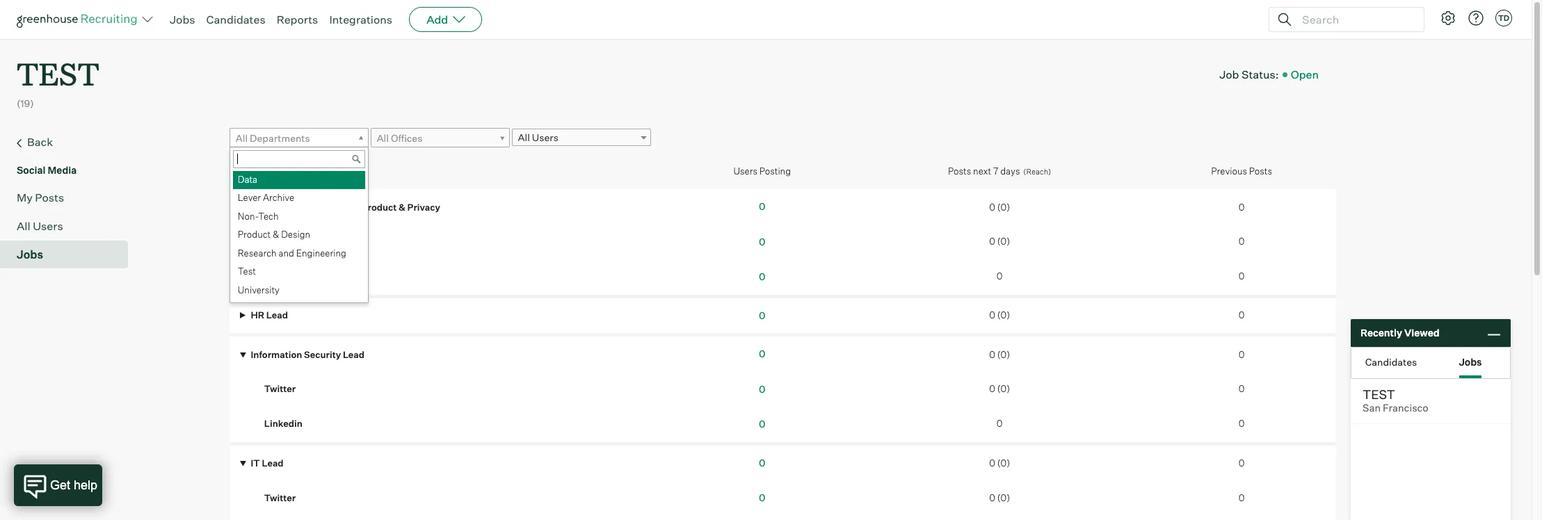 Task type: vqa. For each thing, say whether or not it's contained in the screenshot.
Add Filter
no



Task type: describe. For each thing, give the bounding box(es) containing it.
5 0 link from the top
[[759, 348, 766, 360]]

0 vertical spatial jobs link
[[170, 13, 195, 26]]

integrations link
[[329, 13, 393, 26]]

1 horizontal spatial 0 0
[[1239, 458, 1245, 504]]

6 (0) from the top
[[998, 458, 1011, 469]]

3 (0) from the top
[[998, 310, 1011, 321]]

reports link
[[277, 13, 318, 26]]

test option
[[233, 263, 365, 282]]

1 vertical spatial jobs
[[17, 248, 43, 261]]

6 0 link from the top
[[759, 383, 766, 395]]

my posts
[[17, 190, 64, 204]]

users for the bottommost all users link
[[33, 219, 63, 233]]

Search text field
[[1299, 9, 1412, 30]]

product inside option
[[238, 229, 271, 240]]

lead for hr lead
[[266, 310, 288, 321]]

non-tech
[[238, 211, 279, 222]]

non-tech option
[[233, 208, 365, 226]]

recently viewed
[[1361, 327, 1440, 339]]

1 horizontal spatial jobs
[[170, 13, 195, 26]]

non-
[[238, 211, 258, 222]]

back
[[27, 135, 53, 149]]

twitter for lead
[[264, 493, 296, 504]]

deputy general counsel, product & privacy
[[249, 202, 441, 213]]

test
[[238, 266, 256, 277]]

list box containing data
[[230, 171, 365, 300]]

san
[[1363, 402, 1382, 415]]

2 horizontal spatial jobs
[[1460, 356, 1483, 368]]

general
[[285, 202, 319, 213]]

product & design option
[[233, 226, 365, 245]]

job status:
[[1220, 67, 1280, 81]]

viewed
[[1405, 327, 1440, 339]]

social
[[17, 164, 46, 176]]

1 0 link from the top
[[759, 201, 766, 212]]

product & design
[[238, 229, 310, 240]]

1 0 (0) from the top
[[990, 202, 1011, 213]]

counsel,
[[321, 202, 360, 213]]

design
[[281, 229, 310, 240]]

1 horizontal spatial product
[[362, 202, 397, 213]]

1 vertical spatial users
[[734, 166, 758, 177]]

add button
[[409, 7, 482, 32]]

7 0 (0) from the top
[[990, 493, 1011, 504]]

5 0 (0) from the top
[[990, 384, 1011, 395]]

7 0 link from the top
[[759, 418, 766, 430]]

candidates
[[206, 13, 266, 26]]

twitter for security
[[264, 384, 296, 395]]

previous
[[1212, 166, 1248, 177]]

data
[[238, 174, 258, 185]]

francisco
[[1384, 402, 1429, 415]]

1 horizontal spatial posts
[[949, 165, 972, 177]]

archive
[[263, 192, 294, 203]]

4 0 link from the top
[[759, 309, 766, 321]]

4 0 (0) from the top
[[990, 349, 1011, 360]]

(19)
[[17, 98, 34, 109]]

security
[[304, 349, 341, 360]]

status:
[[1242, 67, 1280, 81]]

next
[[974, 165, 992, 177]]

and
[[279, 248, 294, 259]]

posts next 7 days (reach)
[[949, 165, 1052, 177]]

td button
[[1494, 7, 1516, 29]]

configure image
[[1441, 10, 1457, 26]]

posting
[[760, 166, 791, 177]]

3 0 (0) from the top
[[990, 310, 1011, 321]]

posts for my posts
[[35, 190, 64, 204]]

lever archive option
[[233, 189, 365, 208]]

privacy
[[408, 202, 441, 213]]

1 horizontal spatial all users link
[[512, 129, 651, 146]]

users posting
[[734, 166, 791, 177]]

test for test san francisco
[[1363, 387, 1396, 402]]

lever
[[238, 192, 261, 203]]

0 vertical spatial &
[[399, 202, 406, 213]]

social media
[[17, 164, 77, 176]]

test for test (19)
[[17, 53, 99, 94]]



Task type: locate. For each thing, give the bounding box(es) containing it.
0 horizontal spatial jobs link
[[17, 246, 122, 263]]

test (19)
[[17, 53, 99, 109]]

9 0 link from the top
[[759, 492, 766, 504]]

1 horizontal spatial all users
[[518, 132, 559, 144]]

0 vertical spatial twitter
[[264, 236, 296, 247]]

0 vertical spatial all users link
[[512, 129, 651, 146]]

0 horizontal spatial job
[[236, 166, 252, 177]]

& left design
[[273, 229, 279, 240]]

test up (19)
[[17, 53, 99, 94]]

reports
[[277, 13, 318, 26]]

lead right security
[[343, 349, 365, 360]]

all offices
[[377, 132, 423, 144]]

8 0 link from the top
[[759, 457, 766, 469]]

posts left next
[[949, 165, 972, 177]]

university option
[[233, 282, 365, 300]]

lead for it lead
[[262, 458, 284, 469]]

add
[[427, 13, 448, 26]]

2 horizontal spatial users
[[734, 166, 758, 177]]

candidates link
[[206, 13, 266, 26]]

product right counsel,
[[362, 202, 397, 213]]

hr
[[251, 310, 265, 321]]

2 (0) from the top
[[998, 236, 1011, 247]]

5 (0) from the top
[[998, 384, 1011, 395]]

1 vertical spatial all users link
[[17, 218, 122, 234]]

all
[[518, 132, 530, 144], [236, 132, 248, 144], [377, 132, 389, 144], [17, 219, 30, 233]]

0 horizontal spatial &
[[273, 229, 279, 240]]

twitter
[[264, 236, 296, 247], [264, 384, 296, 395], [264, 493, 296, 504]]

1 horizontal spatial test
[[1363, 387, 1396, 402]]

data option
[[233, 171, 365, 189]]

0 horizontal spatial all users
[[17, 219, 63, 233]]

(0)
[[998, 202, 1011, 213], [998, 236, 1011, 247], [998, 310, 1011, 321], [998, 349, 1011, 360], [998, 384, 1011, 395], [998, 458, 1011, 469], [998, 493, 1011, 504]]

1 vertical spatial job
[[236, 166, 252, 177]]

twitter up and on the top left of page
[[264, 236, 296, 247]]

tech
[[258, 211, 279, 222]]

all departments
[[236, 132, 310, 144]]

& inside product & design option
[[273, 229, 279, 240]]

1 vertical spatial lead
[[343, 349, 365, 360]]

0 vertical spatial jobs
[[170, 13, 195, 26]]

it lead
[[249, 458, 284, 469]]

research and engineering
[[238, 248, 347, 259]]

job for job status:
[[1220, 67, 1240, 81]]

0 vertical spatial all users
[[518, 132, 559, 144]]

7 (0) from the top
[[998, 493, 1011, 504]]

all departments link
[[230, 128, 369, 148]]

0 vertical spatial product
[[362, 202, 397, 213]]

all users link
[[512, 129, 651, 146], [17, 218, 122, 234]]

2 vertical spatial jobs
[[1460, 356, 1483, 368]]

jobs link
[[170, 13, 195, 26], [17, 246, 122, 263]]

0
[[759, 201, 766, 212], [990, 202, 996, 213], [1239, 202, 1245, 213], [759, 236, 766, 248], [990, 236, 996, 247], [1239, 236, 1245, 247], [997, 271, 1003, 282], [1239, 271, 1245, 282], [759, 271, 766, 283], [759, 309, 766, 321], [990, 310, 996, 321], [1239, 310, 1245, 321], [759, 348, 766, 360], [990, 349, 996, 360], [1239, 349, 1245, 360], [759, 383, 766, 395], [990, 384, 996, 395], [1239, 384, 1245, 395], [997, 418, 1003, 429], [1239, 418, 1245, 429], [759, 418, 766, 430], [759, 457, 766, 469], [990, 458, 996, 469], [1239, 458, 1245, 469], [759, 492, 766, 504], [990, 493, 996, 504], [1239, 493, 1245, 504]]

open
[[1292, 67, 1320, 81]]

list box
[[230, 171, 365, 300]]

0 horizontal spatial all users link
[[17, 218, 122, 234]]

test
[[17, 53, 99, 94], [1363, 387, 1396, 402]]

back link
[[17, 133, 122, 151]]

0 horizontal spatial users
[[33, 219, 63, 233]]

all users for the bottommost all users link
[[17, 219, 63, 233]]

twitter up linkedin
[[264, 384, 296, 395]]

test inside test san francisco
[[1363, 387, 1396, 402]]

1 vertical spatial test
[[1363, 387, 1396, 402]]

0 vertical spatial users
[[532, 132, 559, 144]]

0 horizontal spatial posts
[[35, 190, 64, 204]]

jobs link left candidates
[[170, 13, 195, 26]]

2 vertical spatial lead
[[262, 458, 284, 469]]

lead
[[266, 310, 288, 321], [343, 349, 365, 360], [262, 458, 284, 469]]

hr lead
[[249, 310, 288, 321]]

lever archive
[[238, 192, 294, 203]]

all offices link
[[371, 128, 510, 148]]

test down 'recently'
[[1363, 387, 1396, 402]]

research
[[238, 248, 277, 259]]

posts
[[949, 165, 972, 177], [1250, 166, 1273, 177], [35, 190, 64, 204]]

recently
[[1361, 327, 1403, 339]]

0 vertical spatial job
[[1220, 67, 1240, 81]]

1 vertical spatial product
[[238, 229, 271, 240]]

it
[[251, 458, 260, 469]]

1 horizontal spatial users
[[532, 132, 559, 144]]

7
[[994, 165, 999, 177]]

engineering
[[296, 248, 347, 259]]

users
[[532, 132, 559, 144], [734, 166, 758, 177], [33, 219, 63, 233]]

0 link
[[759, 201, 766, 212], [759, 236, 766, 248], [759, 271, 766, 283], [759, 309, 766, 321], [759, 348, 766, 360], [759, 383, 766, 395], [759, 418, 766, 430], [759, 457, 766, 469], [759, 492, 766, 504]]

information security lead
[[249, 349, 365, 360]]

greenhouse recruiting image
[[17, 11, 142, 28]]

0 horizontal spatial product
[[238, 229, 271, 240]]

0 vertical spatial test
[[17, 53, 99, 94]]

posts for previous posts
[[1250, 166, 1273, 177]]

product up research
[[238, 229, 271, 240]]

& left privacy
[[399, 202, 406, 213]]

offices
[[391, 132, 423, 144]]

(reach)
[[1024, 167, 1052, 177]]

job
[[1220, 67, 1240, 81], [236, 166, 252, 177]]

1 horizontal spatial &
[[399, 202, 406, 213]]

all users
[[518, 132, 559, 144], [17, 219, 63, 233]]

0 (0)
[[990, 202, 1011, 213], [990, 236, 1011, 247], [990, 310, 1011, 321], [990, 349, 1011, 360], [990, 384, 1011, 395], [990, 458, 1011, 469], [990, 493, 1011, 504]]

job left the status:
[[1220, 67, 1240, 81]]

university
[[238, 284, 280, 296]]

&
[[399, 202, 406, 213], [273, 229, 279, 240]]

twitter down it lead
[[264, 493, 296, 504]]

td
[[1499, 13, 1510, 23]]

2 horizontal spatial posts
[[1250, 166, 1273, 177]]

1 vertical spatial jobs link
[[17, 246, 122, 263]]

previous posts
[[1212, 166, 1273, 177]]

1 vertical spatial all users
[[17, 219, 63, 233]]

td button
[[1496, 10, 1513, 26]]

posts right previous
[[1250, 166, 1273, 177]]

users for all users link to the right
[[532, 132, 559, 144]]

test link
[[17, 39, 99, 97]]

2 0 (0) from the top
[[990, 236, 1011, 247]]

deputy
[[251, 202, 283, 213]]

0 horizontal spatial 0 0
[[759, 457, 766, 504]]

0 vertical spatial lead
[[266, 310, 288, 321]]

posts right my
[[35, 190, 64, 204]]

1 (0) from the top
[[998, 202, 1011, 213]]

1 horizontal spatial jobs link
[[170, 13, 195, 26]]

0 0
[[759, 457, 766, 504], [1239, 458, 1245, 504]]

lead right it
[[262, 458, 284, 469]]

twitter for general
[[264, 236, 296, 247]]

my
[[17, 190, 33, 204]]

days
[[1001, 165, 1021, 177]]

1 twitter from the top
[[264, 236, 296, 247]]

1 vertical spatial twitter
[[264, 384, 296, 395]]

jobs link down my posts link
[[17, 246, 122, 263]]

media
[[48, 164, 77, 176]]

job for job
[[236, 166, 252, 177]]

information
[[251, 349, 302, 360]]

None text field
[[233, 150, 365, 168]]

0 0 0
[[759, 201, 766, 283], [1239, 202, 1245, 282], [759, 348, 766, 430], [1239, 349, 1245, 429]]

jobs
[[170, 13, 195, 26], [17, 248, 43, 261], [1460, 356, 1483, 368]]

0 horizontal spatial test
[[17, 53, 99, 94]]

2 vertical spatial users
[[33, 219, 63, 233]]

research and engineering option
[[233, 245, 365, 263]]

departments
[[250, 132, 310, 144]]

0 horizontal spatial jobs
[[17, 248, 43, 261]]

6 0 (0) from the top
[[990, 458, 1011, 469]]

2 0 link from the top
[[759, 236, 766, 248]]

all users for all users link to the right
[[518, 132, 559, 144]]

1 horizontal spatial job
[[1220, 67, 1240, 81]]

3 0 link from the top
[[759, 271, 766, 283]]

lead right hr
[[266, 310, 288, 321]]

integrations
[[329, 13, 393, 26]]

test san francisco
[[1363, 387, 1429, 415]]

linkedin
[[264, 418, 303, 429]]

3 twitter from the top
[[264, 493, 296, 504]]

my posts link
[[17, 189, 122, 206]]

2 vertical spatial twitter
[[264, 493, 296, 504]]

4 (0) from the top
[[998, 349, 1011, 360]]

product
[[362, 202, 397, 213], [238, 229, 271, 240]]

2 twitter from the top
[[264, 384, 296, 395]]

1 vertical spatial &
[[273, 229, 279, 240]]

job up lever
[[236, 166, 252, 177]]



